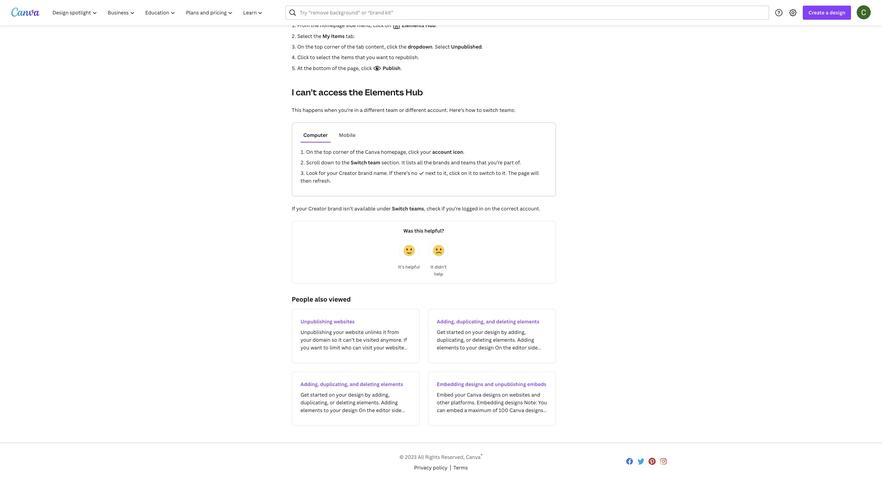 Task type: vqa. For each thing, say whether or not it's contained in the screenshot.
Brand Questionnaire Professional Doc in Dark Green Black and White Bold Modern Style image
no



Task type: locate. For each thing, give the bounding box(es) containing it.
canva inside © 2023 all rights reserved, canva ®
[[466, 454, 481, 461]]

unpublished
[[451, 43, 482, 50]]

1 vertical spatial duplicating,
[[320, 381, 349, 388]]

the up the republish.
[[399, 43, 407, 50]]

on up on the top corner of the tab content, click the dropdown . select unpublished .
[[385, 22, 391, 29]]

in down i can't access the elements hub
[[354, 107, 359, 113]]

0 horizontal spatial switch
[[351, 159, 367, 166]]

1 vertical spatial adding, duplicating, and deleting elements
[[301, 381, 403, 388]]

team up name.
[[368, 159, 380, 166]]

0 horizontal spatial if
[[292, 205, 295, 212]]

0 vertical spatial on
[[385, 22, 391, 29]]

a left the design
[[826, 9, 829, 16]]

select
[[297, 33, 312, 39], [435, 43, 450, 50]]

switch up look for your creator brand name. if there's no
[[351, 159, 367, 166]]

all
[[417, 159, 423, 166]]

select right dropdown
[[435, 43, 450, 50]]

unpublishing
[[301, 318, 333, 325]]

1 vertical spatial switch
[[392, 205, 408, 212]]

1 vertical spatial elements
[[381, 381, 403, 388]]

adding, duplicating, and deleting elements for bottom adding, duplicating, and deleting elements link
[[301, 381, 403, 388]]

happens
[[303, 107, 323, 113]]

1 horizontal spatial it
[[431, 264, 434, 270]]

1 horizontal spatial if
[[389, 170, 393, 176]]

elements
[[517, 318, 539, 325], [381, 381, 403, 388]]

0 horizontal spatial on
[[297, 43, 304, 50]]

down
[[321, 159, 334, 166]]

to right "want"
[[389, 54, 394, 61]]

account
[[432, 149, 452, 155]]

0 horizontal spatial top
[[315, 43, 323, 50]]

click down "you"
[[361, 65, 372, 71]]

0 vertical spatial on
[[297, 43, 304, 50]]

that left the part
[[477, 159, 487, 166]]

the
[[508, 170, 517, 176]]

publish
[[382, 65, 401, 71]]

2 horizontal spatial your
[[420, 149, 431, 155]]

can't
[[296, 86, 317, 98]]

refresh.
[[313, 178, 331, 184]]

hub up dropdown
[[426, 22, 436, 29]]

your right the for
[[327, 170, 338, 176]]

0 horizontal spatial that
[[355, 54, 365, 61]]

no
[[411, 170, 418, 176]]

the right at
[[304, 65, 312, 71]]

0 horizontal spatial account.
[[427, 107, 448, 113]]

top level navigation element
[[48, 6, 269, 20]]

0 vertical spatial teams
[[461, 159, 476, 166]]

brands
[[433, 159, 450, 166]]

0 vertical spatial elements
[[517, 318, 539, 325]]

on
[[385, 22, 391, 29], [461, 170, 467, 176], [485, 205, 491, 212]]

a
[[826, 9, 829, 16], [360, 107, 363, 113]]

0 vertical spatial you're
[[338, 107, 353, 113]]

access
[[319, 86, 347, 98]]

1 horizontal spatial different
[[406, 107, 426, 113]]

0 horizontal spatial adding, duplicating, and deleting elements
[[301, 381, 403, 388]]

Try "remove background" or "brand kit" search field
[[300, 6, 765, 19]]

switch left teams:
[[483, 107, 498, 113]]

deleting for bottom adding, duplicating, and deleting elements link
[[360, 381, 380, 388]]

duplicating,
[[456, 318, 485, 325], [320, 381, 349, 388]]

1 horizontal spatial on
[[461, 170, 467, 176]]

you're left the part
[[488, 159, 503, 166]]

0 vertical spatial deleting
[[496, 318, 516, 325]]

christina overa image
[[857, 5, 871, 19]]

2 vertical spatial of
[[350, 149, 355, 155]]

next
[[426, 170, 436, 176]]

2 vertical spatial on
[[485, 205, 491, 212]]

1 vertical spatial of
[[332, 65, 337, 71]]

on right logged
[[485, 205, 491, 212]]

reserved,
[[441, 454, 465, 461]]

the down mobile button
[[356, 149, 364, 155]]

to
[[310, 54, 315, 61], [389, 54, 394, 61], [477, 107, 482, 113], [335, 159, 341, 166], [437, 170, 442, 176], [473, 170, 478, 176], [496, 170, 501, 176]]

your
[[420, 149, 431, 155], [327, 170, 338, 176], [296, 205, 307, 212]]

on the top corner of the canva homepage, click your account icon .
[[306, 149, 465, 155]]

corner down the my
[[324, 43, 340, 50]]

it,
[[443, 170, 448, 176]]

different right or
[[406, 107, 426, 113]]

1 horizontal spatial teams
[[461, 159, 476, 166]]

section.
[[382, 159, 400, 166]]

0 vertical spatial team
[[386, 107, 398, 113]]

1 vertical spatial creator
[[308, 205, 327, 212]]

,
[[424, 205, 425, 212]]

different down i can't access the elements hub
[[364, 107, 385, 113]]

0 horizontal spatial duplicating,
[[320, 381, 349, 388]]

it's helpful
[[398, 264, 420, 270]]

the right down
[[342, 159, 350, 166]]

2 vertical spatial you're
[[446, 205, 461, 212]]

1 vertical spatial team
[[368, 159, 380, 166]]

0 horizontal spatial you're
[[338, 107, 353, 113]]

1 vertical spatial deleting
[[360, 381, 380, 388]]

0 horizontal spatial adding, duplicating, and deleting elements link
[[292, 372, 420, 426]]

1 horizontal spatial elements
[[517, 318, 539, 325]]

0 horizontal spatial brand
[[328, 205, 342, 212]]

top
[[315, 43, 323, 50], [323, 149, 332, 155]]

corner for tab
[[324, 43, 340, 50]]

on up scroll
[[306, 149, 313, 155]]

on inside next to it, click on it to switch to it. the page will then refresh.
[[461, 170, 467, 176]]

2 horizontal spatial you're
[[488, 159, 503, 166]]

top up select on the top left of the page
[[315, 43, 323, 50]]

corner up down
[[333, 149, 349, 155]]

embeds
[[527, 381, 546, 388]]

creator
[[339, 170, 357, 176], [308, 205, 327, 212]]

to right down
[[335, 159, 341, 166]]

team left or
[[386, 107, 398, 113]]

canva left the homepage,
[[365, 149, 380, 155]]

elements for the right adding, duplicating, and deleting elements link
[[517, 318, 539, 325]]

lists
[[406, 159, 416, 166]]

account. right correct
[[520, 205, 541, 212]]

1 vertical spatial top
[[323, 149, 332, 155]]

this
[[414, 228, 423, 234]]

1 vertical spatial elements
[[365, 86, 404, 98]]

0 vertical spatial in
[[354, 107, 359, 113]]

create a design
[[809, 9, 846, 16]]

corner
[[324, 43, 340, 50], [333, 149, 349, 155]]

creator right the for
[[339, 170, 357, 176]]

a down i can't access the elements hub
[[360, 107, 363, 113]]

it left lists
[[402, 159, 405, 166]]

0 horizontal spatial team
[[368, 159, 380, 166]]

creator down refresh.
[[308, 205, 327, 212]]

duplicating, for bottom adding, duplicating, and deleting elements link
[[320, 381, 349, 388]]

and inside embedding designs and unpublishing embeds link
[[485, 381, 494, 388]]

1 vertical spatial on
[[306, 149, 313, 155]]

canva
[[365, 149, 380, 155], [466, 454, 481, 461]]

from
[[297, 22, 310, 29]]

1 vertical spatial hub
[[406, 86, 423, 98]]

select down from
[[297, 33, 312, 39]]

1 horizontal spatial adding, duplicating, and deleting elements
[[437, 318, 539, 325]]

on left the it
[[461, 170, 467, 176]]

adding, duplicating, and deleting elements
[[437, 318, 539, 325], [301, 381, 403, 388]]

1 vertical spatial corner
[[333, 149, 349, 155]]

1 vertical spatial account.
[[520, 205, 541, 212]]

switch inside next to it, click on it to switch to it. the page will then refresh.
[[479, 170, 495, 176]]

i can't access the elements hub
[[292, 86, 423, 98]]

switch right under
[[392, 205, 408, 212]]

in right logged
[[479, 205, 484, 212]]

0 vertical spatial adding, duplicating, and deleting elements link
[[428, 309, 556, 363]]

of right bottom
[[332, 65, 337, 71]]

to right the it
[[473, 170, 478, 176]]

teams left check on the left
[[409, 205, 424, 212]]

1 horizontal spatial deleting
[[496, 318, 516, 325]]

0 vertical spatial select
[[297, 33, 312, 39]]

1 vertical spatial canva
[[466, 454, 481, 461]]

you're right when
[[338, 107, 353, 113]]

of for canva
[[350, 149, 355, 155]]

duplicating, for the right adding, duplicating, and deleting elements link
[[456, 318, 485, 325]]

© 2023 all rights reserved, canva ®
[[400, 453, 483, 461]]

look for your creator brand name. if there's no
[[306, 170, 419, 176]]

1 vertical spatial adding,
[[301, 381, 319, 388]]

1 vertical spatial in
[[479, 205, 484, 212]]

create a design button
[[803, 6, 851, 20]]

click to select the items that you want to republish.
[[297, 54, 419, 61]]

brand left isn't on the left of page
[[328, 205, 342, 212]]

🙂 image
[[403, 245, 415, 256]]

switch
[[483, 107, 498, 113], [479, 170, 495, 176]]

account.
[[427, 107, 448, 113], [520, 205, 541, 212]]

1 vertical spatial switch
[[479, 170, 495, 176]]

1 horizontal spatial hub
[[426, 22, 436, 29]]

brand left name.
[[358, 170, 372, 176]]

1 vertical spatial you're
[[488, 159, 503, 166]]

1 vertical spatial on
[[461, 170, 467, 176]]

on the top corner of the tab content, click the dropdown . select unpublished .
[[297, 43, 483, 50]]

on up click
[[297, 43, 304, 50]]

it left didn't
[[431, 264, 434, 270]]

adding, duplicating, and deleting elements link
[[428, 309, 556, 363], [292, 372, 420, 426]]

that left "you"
[[355, 54, 365, 61]]

click
[[297, 54, 309, 61]]

click right it,
[[449, 170, 460, 176]]

0 vertical spatial it
[[402, 159, 405, 166]]

0 horizontal spatial elements
[[381, 381, 403, 388]]

menu,
[[357, 22, 372, 29]]

you're right if
[[446, 205, 461, 212]]

0 vertical spatial duplicating,
[[456, 318, 485, 325]]

0 vertical spatial adding,
[[437, 318, 455, 325]]

was this helpful?
[[404, 228, 444, 234]]

hub up this happens when you're in a different team or different account. here's how to switch teams:
[[406, 86, 423, 98]]

it inside the it didn't help
[[431, 264, 434, 270]]

top up down
[[323, 149, 332, 155]]

of up items
[[341, 43, 346, 50]]

canva up terms
[[466, 454, 481, 461]]

1 horizontal spatial adding,
[[437, 318, 455, 325]]

of down mobile button
[[350, 149, 355, 155]]

0 vertical spatial switch
[[483, 107, 498, 113]]

1 horizontal spatial top
[[323, 149, 332, 155]]

it.
[[502, 170, 507, 176]]

adding,
[[437, 318, 455, 325], [301, 381, 319, 388]]

1 vertical spatial if
[[292, 205, 295, 212]]

1 horizontal spatial select
[[435, 43, 450, 50]]

at the bottom of the page, click
[[297, 65, 373, 71]]

0 vertical spatial top
[[315, 43, 323, 50]]

your down then
[[296, 205, 307, 212]]

a inside dropdown button
[[826, 9, 829, 16]]

isn't
[[343, 205, 353, 212]]

that
[[355, 54, 365, 61], [477, 159, 487, 166]]

0 horizontal spatial different
[[364, 107, 385, 113]]

1 horizontal spatial team
[[386, 107, 398, 113]]

deleting for the right adding, duplicating, and deleting elements link
[[496, 318, 516, 325]]

i
[[292, 86, 294, 98]]

1 horizontal spatial brand
[[358, 170, 372, 176]]

0 horizontal spatial a
[[360, 107, 363, 113]]

you're
[[338, 107, 353, 113], [488, 159, 503, 166], [446, 205, 461, 212]]

policy
[[433, 464, 448, 471]]

correct
[[501, 205, 519, 212]]

content,
[[365, 43, 386, 50]]

your up all
[[420, 149, 431, 155]]

account. left here's
[[427, 107, 448, 113]]

1 horizontal spatial on
[[306, 149, 313, 155]]

switch right the it
[[479, 170, 495, 176]]

and for embedding designs and unpublishing embeds link
[[485, 381, 494, 388]]

1 vertical spatial teams
[[409, 205, 424, 212]]

1 horizontal spatial a
[[826, 9, 829, 16]]

deleting
[[496, 318, 516, 325], [360, 381, 380, 388]]

1 vertical spatial brand
[[328, 205, 342, 212]]

1 horizontal spatial duplicating,
[[456, 318, 485, 325]]

teams up the it
[[461, 159, 476, 166]]

elements up dropdown
[[402, 22, 424, 29]]

0 horizontal spatial of
[[332, 65, 337, 71]]

0 vertical spatial canva
[[365, 149, 380, 155]]

elements down publish
[[365, 86, 404, 98]]

1 horizontal spatial your
[[327, 170, 338, 176]]

hub
[[426, 22, 436, 29], [406, 86, 423, 98]]

0 horizontal spatial deleting
[[360, 381, 380, 388]]

1 vertical spatial it
[[431, 264, 434, 270]]

0 vertical spatial a
[[826, 9, 829, 16]]



Task type: describe. For each thing, give the bounding box(es) containing it.
scroll
[[306, 159, 320, 166]]

adding, for bottom adding, duplicating, and deleting elements link
[[301, 381, 319, 388]]

websites
[[334, 318, 355, 325]]

viewed
[[329, 295, 351, 304]]

mobile button
[[336, 129, 358, 142]]

privacy
[[414, 464, 432, 471]]

my
[[323, 33, 330, 39]]

from the homepage side menu, click on
[[297, 22, 392, 29]]

terms
[[454, 464, 468, 471]]

next to it, click on it to switch to it. the page will then refresh.
[[301, 170, 539, 184]]

republish.
[[395, 54, 419, 61]]

teams:
[[500, 107, 516, 113]]

of for tab
[[341, 43, 346, 50]]

®
[[481, 453, 483, 458]]

0 horizontal spatial in
[[354, 107, 359, 113]]

computer button
[[301, 129, 331, 142]]

at
[[297, 65, 303, 71]]

if
[[442, 205, 445, 212]]

check
[[427, 205, 441, 212]]

items
[[331, 33, 345, 39]]

helpful
[[406, 264, 420, 270]]

2023
[[405, 454, 417, 461]]

homepage,
[[381, 149, 407, 155]]

there's
[[394, 170, 410, 176]]

the left correct
[[492, 205, 500, 212]]

this
[[292, 107, 302, 113]]

also
[[315, 295, 327, 304]]

you
[[366, 54, 375, 61]]

©
[[400, 454, 404, 461]]

elements for bottom adding, duplicating, and deleting elements link
[[381, 381, 403, 388]]

embedding designs and unpublishing embeds link
[[428, 372, 556, 426]]

on for on the top corner of the canva homepage, click your account icon .
[[306, 149, 313, 155]]

unpublishing websites link
[[292, 309, 420, 363]]

to right the how
[[477, 107, 482, 113]]

click inside next to it, click on it to switch to it. the page will then refresh.
[[449, 170, 460, 176]]

page
[[518, 170, 530, 176]]

select
[[316, 54, 331, 61]]

how
[[466, 107, 476, 113]]

top for on the top corner of the tab content, click the dropdown . select unpublished .
[[315, 43, 323, 50]]

click up "want"
[[387, 43, 398, 50]]

all
[[418, 454, 424, 461]]

it
[[469, 170, 472, 176]]

then
[[301, 178, 312, 184]]

the up scroll
[[314, 149, 322, 155]]

under
[[377, 205, 391, 212]]

when
[[324, 107, 337, 113]]

mobile
[[339, 132, 356, 138]]

people also viewed
[[292, 295, 351, 304]]

part
[[504, 159, 514, 166]]

look
[[306, 170, 318, 176]]

1 different from the left
[[364, 107, 385, 113]]

embedding
[[437, 381, 464, 388]]

the left tab
[[347, 43, 355, 50]]

page,
[[347, 65, 360, 71]]

adding, for the right adding, duplicating, and deleting elements link
[[437, 318, 455, 325]]

it didn't help
[[431, 264, 447, 277]]

corner for canva
[[333, 149, 349, 155]]

0 vertical spatial if
[[389, 170, 393, 176]]

click up scroll down to the switch team section. it lists all the brands and teams that you're part of.
[[408, 149, 419, 155]]

the up at the bottom of the page, click
[[332, 54, 340, 61]]

1 horizontal spatial switch
[[392, 205, 408, 212]]

the left the page,
[[338, 65, 346, 71]]

the right access
[[349, 86, 363, 98]]

0 vertical spatial switch
[[351, 159, 367, 166]]

tab.
[[346, 33, 355, 39]]

1 vertical spatial select
[[435, 43, 450, 50]]

the right all
[[424, 159, 432, 166]]

people
[[292, 295, 313, 304]]

0 vertical spatial that
[[355, 54, 365, 61]]

rights
[[425, 454, 440, 461]]

to left it,
[[437, 170, 442, 176]]

to right click
[[310, 54, 315, 61]]

was
[[404, 228, 413, 234]]

helpful?
[[425, 228, 444, 234]]

dropdown
[[408, 43, 433, 50]]

1 horizontal spatial in
[[479, 205, 484, 212]]

1 vertical spatial adding, duplicating, and deleting elements link
[[292, 372, 420, 426]]

1 vertical spatial a
[[360, 107, 363, 113]]

the right from
[[311, 22, 319, 29]]

adding, duplicating, and deleting elements for the right adding, duplicating, and deleting elements link
[[437, 318, 539, 325]]

2 different from the left
[[406, 107, 426, 113]]

0 horizontal spatial creator
[[308, 205, 327, 212]]

here's
[[449, 107, 464, 113]]

elements hub
[[401, 22, 436, 29]]

and for bottom adding, duplicating, and deleting elements link
[[350, 381, 359, 388]]

1 vertical spatial your
[[327, 170, 338, 176]]

0 vertical spatial brand
[[358, 170, 372, 176]]

click right menu, at the left
[[373, 22, 384, 29]]

0 vertical spatial account.
[[427, 107, 448, 113]]

on for on the top corner of the tab content, click the dropdown . select unpublished .
[[297, 43, 304, 50]]

0 horizontal spatial canva
[[365, 149, 380, 155]]

tab
[[356, 43, 364, 50]]

2 vertical spatial your
[[296, 205, 307, 212]]

0 vertical spatial your
[[420, 149, 431, 155]]

icon
[[453, 149, 463, 155]]

0 horizontal spatial on
[[385, 22, 391, 29]]

create
[[809, 9, 825, 16]]

the up click
[[306, 43, 313, 50]]

homepage
[[320, 22, 345, 29]]

1 horizontal spatial adding, duplicating, and deleting elements link
[[428, 309, 556, 363]]

this happens when you're in a different team or different account. here's how to switch teams:
[[292, 107, 516, 113]]

of.
[[515, 159, 521, 166]]

privacy policy
[[414, 464, 448, 471]]

it's
[[398, 264, 404, 270]]

help
[[434, 271, 443, 277]]

0 horizontal spatial hub
[[406, 86, 423, 98]]

😔 image
[[433, 245, 444, 256]]

and for the right adding, duplicating, and deleting elements link
[[486, 318, 495, 325]]

0 horizontal spatial it
[[402, 159, 405, 166]]

name.
[[374, 170, 388, 176]]

to left it.
[[496, 170, 501, 176]]

terms link
[[454, 464, 468, 472]]

1 horizontal spatial that
[[477, 159, 487, 166]]

want
[[376, 54, 388, 61]]

available
[[354, 205, 376, 212]]

0 vertical spatial creator
[[339, 170, 357, 176]]

unpublishing websites
[[301, 318, 355, 325]]

didn't
[[435, 264, 447, 270]]

for
[[319, 170, 326, 176]]

0 vertical spatial hub
[[426, 22, 436, 29]]

if your creator brand isn't available under switch teams , check if you're logged in on the correct account.
[[292, 205, 541, 212]]

0 vertical spatial elements
[[402, 22, 424, 29]]

the left the my
[[314, 33, 321, 39]]

embedding designs and unpublishing embeds
[[437, 381, 546, 388]]

logged
[[462, 205, 478, 212]]

top for on the top corner of the canva homepage, click your account icon .
[[323, 149, 332, 155]]

unpublishing
[[495, 381, 526, 388]]

items
[[341, 54, 354, 61]]

0 horizontal spatial select
[[297, 33, 312, 39]]



